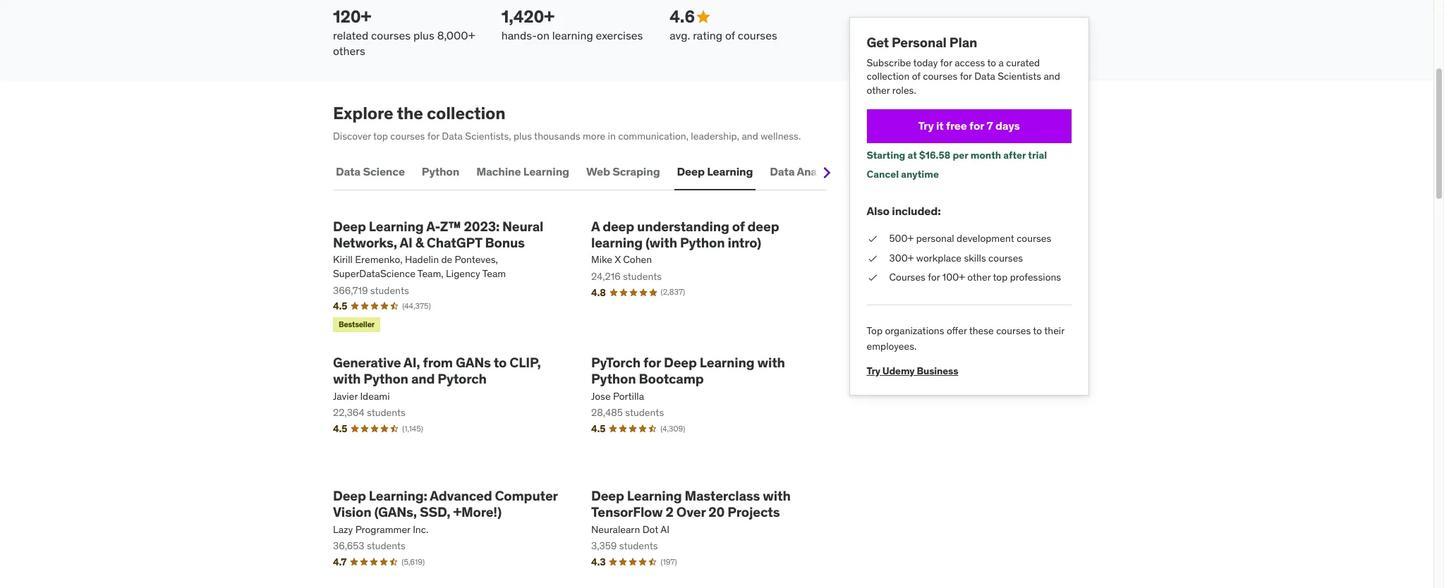 Task type: describe. For each thing, give the bounding box(es) containing it.
try for try it free for 7 days
[[918, 119, 934, 133]]

next image
[[816, 161, 838, 184]]

data science button
[[333, 155, 408, 189]]

2 deep from the left
[[747, 218, 779, 235]]

for inside the explore the collection discover top courses for data scientists, plus thousands more in communication, leadership, and wellness.
[[427, 130, 439, 143]]

exercises
[[596, 28, 643, 42]]

learning for machine learning
[[523, 164, 569, 179]]

data down discover
[[336, 164, 361, 179]]

top for collection
[[373, 130, 388, 143]]

machine learning button
[[473, 155, 572, 189]]

plus inside the explore the collection discover top courses for data scientists, plus thousands more in communication, leadership, and wellness.
[[514, 130, 532, 143]]

web scraping
[[586, 164, 660, 179]]

for right today
[[941, 56, 953, 69]]

learning for deep learning
[[707, 164, 753, 179]]

data inside get personal plan subscribe today for access to a curated collection of courses for data scientists and other roles.
[[975, 70, 996, 83]]

1145 reviews element
[[402, 424, 423, 435]]

197 reviews element
[[661, 557, 677, 568]]

today
[[914, 56, 938, 69]]

1 deep from the left
[[603, 218, 634, 235]]

2837 reviews element
[[661, 287, 685, 298]]

5619 reviews element
[[402, 557, 425, 568]]

from
[[423, 354, 453, 371]]

7
[[987, 119, 993, 133]]

deep inside pytorch for deep learning with python bootcamp jose portilla 28,485 students
[[664, 354, 697, 371]]

$16.58
[[920, 149, 951, 161]]

development
[[957, 232, 1015, 245]]

xsmall image for courses
[[867, 271, 878, 285]]

z™
[[440, 218, 461, 235]]

ponteves,
[[455, 253, 498, 266]]

with inside deep learning masterclass with tensorflow 2 over 20 projects neuralearn dot ai 3,359 students
[[763, 488, 791, 504]]

22,364
[[333, 407, 364, 419]]

courses inside top organizations offer these courses to their employees.
[[997, 324, 1031, 337]]

after
[[1004, 149, 1026, 161]]

4.7
[[333, 556, 347, 569]]

1,420+ hands-on learning exercises
[[501, 5, 643, 42]]

generative ai, from gans to clip, with python and pytorch link
[[333, 354, 569, 387]]

data analysis button
[[767, 155, 843, 189]]

the
[[397, 103, 423, 124]]

curated
[[1007, 56, 1040, 69]]

students inside deep learning masterclass with tensorflow 2 over 20 projects neuralearn dot ai 3,359 students
[[619, 540, 658, 553]]

a
[[591, 218, 600, 235]]

neural
[[502, 218, 543, 235]]

pytorch
[[591, 354, 641, 371]]

organizations
[[885, 324, 945, 337]]

2023:
[[464, 218, 500, 235]]

for left '100+'
[[928, 271, 940, 284]]

with inside pytorch for deep learning with python bootcamp jose portilla 28,485 students
[[757, 354, 785, 371]]

4.6
[[670, 5, 695, 27]]

get personal plan subscribe today for access to a curated collection of courses for data scientists and other roles.
[[867, 34, 1061, 97]]

pytorch
[[438, 370, 487, 387]]

thousands
[[534, 130, 580, 143]]

machine
[[476, 164, 521, 179]]

ai,
[[404, 354, 420, 371]]

24,216
[[591, 270, 621, 283]]

ligency
[[446, 267, 480, 280]]

of inside a deep understanding of deep learning (with python intro) mike x cohen 24,216 students
[[732, 218, 745, 235]]

professions
[[1010, 271, 1062, 284]]

300+ workplace skills courses
[[890, 252, 1023, 264]]

deep learning masterclass with tensorflow 2 over 20 projects neuralearn dot ai 3,359 students
[[591, 488, 791, 553]]

vision
[[333, 504, 371, 521]]

ai inside deep learning masterclass with tensorflow 2 over 20 projects neuralearn dot ai 3,359 students
[[661, 523, 670, 536]]

300+
[[890, 252, 914, 264]]

top for 100+
[[993, 271, 1008, 284]]

students inside pytorch for deep learning with python bootcamp jose portilla 28,485 students
[[625, 407, 664, 419]]

cohen
[[623, 253, 652, 266]]

starting
[[867, 149, 906, 161]]

a deep understanding of deep learning (with python intro) mike x cohen 24,216 students
[[591, 218, 779, 283]]

deep for neural
[[333, 218, 366, 235]]

wellness.
[[761, 130, 801, 143]]

python button
[[419, 155, 462, 189]]

learning for deep learning masterclass with tensorflow 2 over 20 projects neuralearn dot ai 3,359 students
[[627, 488, 682, 504]]

bootcamp
[[639, 370, 704, 387]]

science
[[363, 164, 405, 179]]

students inside the deep learning: advanced computer vision (gans, ssd, +more!) lazy programmer inc. 36,653 students
[[367, 540, 406, 553]]

for inside "try it free for 7 days" link
[[970, 119, 985, 133]]

kirill
[[333, 253, 353, 266]]

learning inside pytorch for deep learning with python bootcamp jose portilla 28,485 students
[[700, 354, 755, 371]]

python inside button
[[422, 164, 459, 179]]

top organizations offer these courses to their employees.
[[867, 324, 1065, 353]]

explore the collection discover top courses for data scientists, plus thousands more in communication, leadership, and wellness.
[[333, 103, 801, 143]]

learning for deep learning a-z™ 2023: neural networks, ai & chatgpt bonus kirill eremenko, hadelin de ponteves, superdatascience team, ligency team 366,719 students
[[369, 218, 424, 235]]

4.5 for pytorch for deep learning with python bootcamp
[[591, 422, 605, 435]]

data inside the explore the collection discover top courses for data scientists, plus thousands more in communication, leadership, and wellness.
[[442, 130, 463, 143]]

try udemy business
[[867, 365, 959, 377]]

rating
[[693, 28, 722, 42]]

data down wellness.
[[770, 164, 795, 179]]

top
[[867, 324, 883, 337]]

web scraping button
[[583, 155, 663, 189]]

team
[[482, 267, 506, 280]]

data science
[[336, 164, 405, 179]]

also included:
[[867, 204, 941, 218]]

x
[[615, 253, 621, 266]]

computer
[[495, 488, 558, 504]]

deep learning a-z™ 2023: neural networks, ai & chatgpt bonus link
[[333, 218, 569, 251]]

deep learning a-z™ 2023: neural networks, ai & chatgpt bonus kirill eremenko, hadelin de ponteves, superdatascience team, ligency team 366,719 students
[[333, 218, 543, 297]]

collection inside get personal plan subscribe today for access to a curated collection of courses for data scientists and other roles.
[[867, 70, 910, 83]]

courses
[[890, 271, 926, 284]]

web
[[586, 164, 610, 179]]

dot
[[642, 523, 658, 536]]

try it free for 7 days link
[[867, 109, 1072, 143]]

students inside deep learning a-z™ 2023: neural networks, ai & chatgpt bonus kirill eremenko, hadelin de ponteves, superdatascience team, ligency team 366,719 students
[[370, 284, 409, 297]]

free
[[946, 119, 967, 133]]

plus inside 120+ related courses plus 8,000+ others
[[413, 28, 434, 42]]

with inside generative ai, from gans to clip, with python and pytorch javier ideami 22,364 students
[[333, 370, 361, 387]]

and inside the explore the collection discover top courses for data scientists, plus thousands more in communication, leadership, and wellness.
[[742, 130, 758, 143]]

(197)
[[661, 557, 677, 567]]

get
[[867, 34, 889, 51]]

related
[[333, 28, 368, 42]]

learning inside 1,420+ hands-on learning exercises
[[552, 28, 593, 42]]

to inside top organizations offer these courses to their employees.
[[1033, 324, 1042, 337]]

collection inside the explore the collection discover top courses for data scientists, plus thousands more in communication, leadership, and wellness.
[[427, 103, 505, 124]]

anytime
[[901, 168, 939, 181]]

clip,
[[510, 354, 541, 371]]



Task type: locate. For each thing, give the bounding box(es) containing it.
0 vertical spatial try
[[918, 119, 934, 133]]

courses right rating
[[738, 28, 777, 42]]

deep inside button
[[677, 164, 705, 179]]

0 vertical spatial top
[[373, 130, 388, 143]]

500+
[[890, 232, 914, 245]]

learning inside deep learning masterclass with tensorflow 2 over 20 projects neuralearn dot ai 3,359 students
[[627, 488, 682, 504]]

4.5 for generative ai, from gans to clip, with python and pytorch
[[333, 422, 347, 435]]

learning
[[523, 164, 569, 179], [707, 164, 753, 179], [369, 218, 424, 235], [700, 354, 755, 371], [627, 488, 682, 504]]

plus left 8,000+
[[413, 28, 434, 42]]

starting at $16.58 per month after trial cancel anytime
[[867, 149, 1047, 181]]

try left udemy
[[867, 365, 881, 377]]

1 vertical spatial to
[[1033, 324, 1042, 337]]

courses inside 120+ related courses plus 8,000+ others
[[371, 28, 411, 42]]

inc.
[[413, 523, 428, 536]]

month
[[971, 149, 1002, 161]]

data
[[975, 70, 996, 83], [442, 130, 463, 143], [336, 164, 361, 179], [770, 164, 795, 179]]

courses right these
[[997, 324, 1031, 337]]

learning up x
[[591, 234, 643, 251]]

students down 'portilla'
[[625, 407, 664, 419]]

for right pytorch at the left
[[643, 354, 661, 371]]

scientists,
[[465, 130, 511, 143]]

offer
[[947, 324, 967, 337]]

0 vertical spatial plus
[[413, 28, 434, 42]]

courses down development
[[989, 252, 1023, 264]]

0 vertical spatial ai
[[400, 234, 413, 251]]

plus left thousands
[[514, 130, 532, 143]]

0 vertical spatial collection
[[867, 70, 910, 83]]

0 horizontal spatial other
[[867, 84, 890, 97]]

also
[[867, 204, 890, 218]]

1 horizontal spatial and
[[742, 130, 758, 143]]

xsmall image
[[867, 232, 878, 246], [867, 252, 878, 265], [867, 271, 878, 285]]

xsmall image for 300+
[[867, 252, 878, 265]]

hadelin
[[405, 253, 439, 266]]

1 horizontal spatial to
[[988, 56, 997, 69]]

deep learning
[[677, 164, 753, 179]]

learning inside a deep understanding of deep learning (with python intro) mike x cohen 24,216 students
[[591, 234, 643, 251]]

ai inside deep learning a-z™ 2023: neural networks, ai & chatgpt bonus kirill eremenko, hadelin de ponteves, superdatascience team, ligency team 366,719 students
[[400, 234, 413, 251]]

4.5 for deep learning a-z™ 2023: neural networks, ai & chatgpt bonus
[[333, 300, 347, 313]]

learning right on
[[552, 28, 593, 42]]

try
[[918, 119, 934, 133], [867, 365, 881, 377]]

0 vertical spatial learning
[[552, 28, 593, 42]]

python right (with
[[680, 234, 725, 251]]

employees.
[[867, 340, 917, 353]]

at
[[908, 149, 917, 161]]

top right discover
[[373, 130, 388, 143]]

masterclass
[[685, 488, 760, 504]]

0 horizontal spatial and
[[411, 370, 435, 387]]

tab navigation element
[[333, 155, 844, 190]]

(44,375)
[[402, 301, 431, 311]]

understanding
[[637, 218, 729, 235]]

0 vertical spatial other
[[867, 84, 890, 97]]

intro)
[[728, 234, 761, 251]]

2
[[666, 504, 674, 521]]

analysis
[[797, 164, 840, 179]]

pytorch for deep learning with python bootcamp link
[[591, 354, 827, 387]]

students inside generative ai, from gans to clip, with python and pytorch javier ideami 22,364 students
[[367, 407, 406, 419]]

1 horizontal spatial ai
[[661, 523, 670, 536]]

courses inside the explore the collection discover top courses for data scientists, plus thousands more in communication, leadership, and wellness.
[[390, 130, 425, 143]]

2 vertical spatial and
[[411, 370, 435, 387]]

1 vertical spatial try
[[867, 365, 881, 377]]

0 horizontal spatial plus
[[413, 28, 434, 42]]

collection up scientists,
[[427, 103, 505, 124]]

1 vertical spatial top
[[993, 271, 1008, 284]]

personal
[[892, 34, 947, 51]]

4309 reviews element
[[660, 424, 685, 435]]

2 xsmall image from the top
[[867, 252, 878, 265]]

(gans,
[[374, 504, 417, 521]]

to left "a"
[[988, 56, 997, 69]]

udemy
[[883, 365, 915, 377]]

python up jose
[[591, 370, 636, 387]]

deep right a
[[603, 218, 634, 235]]

1 vertical spatial of
[[912, 70, 921, 83]]

0 horizontal spatial ai
[[400, 234, 413, 251]]

data analysis
[[770, 164, 840, 179]]

skills
[[964, 252, 986, 264]]

courses inside get personal plan subscribe today for access to a curated collection of courses for data scientists and other roles.
[[923, 70, 958, 83]]

generative
[[333, 354, 401, 371]]

deep down data analysis button at the top
[[747, 218, 779, 235]]

students down programmer
[[367, 540, 406, 553]]

4.3
[[591, 556, 606, 569]]

students down superdatascience
[[370, 284, 409, 297]]

deep
[[677, 164, 705, 179], [333, 218, 366, 235], [664, 354, 697, 371], [333, 488, 366, 504], [591, 488, 624, 504]]

1 vertical spatial learning
[[591, 234, 643, 251]]

generative ai, from gans to clip, with python and pytorch javier ideami 22,364 students
[[333, 354, 541, 419]]

python inside pytorch for deep learning with python bootcamp jose portilla 28,485 students
[[591, 370, 636, 387]]

1 vertical spatial ai
[[661, 523, 670, 536]]

1 vertical spatial xsmall image
[[867, 252, 878, 265]]

scientists
[[998, 70, 1042, 83]]

python
[[422, 164, 459, 179], [680, 234, 725, 251], [364, 370, 408, 387], [591, 370, 636, 387]]

1 horizontal spatial deep
[[747, 218, 779, 235]]

try for try udemy business
[[867, 365, 881, 377]]

1 vertical spatial and
[[742, 130, 758, 143]]

120+ related courses plus 8,000+ others
[[333, 5, 475, 58]]

scraping
[[613, 164, 660, 179]]

students down dot
[[619, 540, 658, 553]]

collection down subscribe
[[867, 70, 910, 83]]

2 vertical spatial of
[[732, 218, 745, 235]]

ai left &
[[400, 234, 413, 251]]

other left roles.
[[867, 84, 890, 97]]

0 vertical spatial to
[[988, 56, 997, 69]]

2 vertical spatial xsmall image
[[867, 271, 878, 285]]

hands-
[[501, 28, 537, 42]]

courses down today
[[923, 70, 958, 83]]

to inside get personal plan subscribe today for access to a curated collection of courses for data scientists and other roles.
[[988, 56, 997, 69]]

1 horizontal spatial collection
[[867, 70, 910, 83]]

of down today
[[912, 70, 921, 83]]

1 horizontal spatial top
[[993, 271, 1008, 284]]

deep up neuralearn
[[591, 488, 624, 504]]

to
[[988, 56, 997, 69], [1033, 324, 1042, 337], [494, 354, 507, 371]]

learning
[[552, 28, 593, 42], [591, 234, 643, 251]]

try it free for 7 days
[[918, 119, 1020, 133]]

deep up lazy
[[333, 488, 366, 504]]

cancel
[[867, 168, 899, 181]]

top inside the explore the collection discover top courses for data scientists, plus thousands more in communication, leadership, and wellness.
[[373, 130, 388, 143]]

courses up professions
[[1017, 232, 1052, 245]]

1 horizontal spatial plus
[[514, 130, 532, 143]]

data left scientists,
[[442, 130, 463, 143]]

1 xsmall image from the top
[[867, 232, 878, 246]]

days
[[996, 119, 1020, 133]]

of right 'understanding'
[[732, 218, 745, 235]]

for up the python button
[[427, 130, 439, 143]]

of inside get personal plan subscribe today for access to a curated collection of courses for data scientists and other roles.
[[912, 70, 921, 83]]

deep learning: advanced computer vision (gans, ssd, +more!) link
[[333, 488, 569, 521]]

deep inside the deep learning: advanced computer vision (gans, ssd, +more!) lazy programmer inc. 36,653 students
[[333, 488, 366, 504]]

python up ideami
[[364, 370, 408, 387]]

and left pytorch
[[411, 370, 435, 387]]

0 vertical spatial xsmall image
[[867, 232, 878, 246]]

their
[[1045, 324, 1065, 337]]

xsmall image down also
[[867, 232, 878, 246]]

4.8
[[591, 286, 606, 299]]

students down ideami
[[367, 407, 406, 419]]

leadership,
[[691, 130, 739, 143]]

0 vertical spatial of
[[725, 28, 735, 42]]

try udemy business link
[[867, 354, 959, 377]]

and inside generative ai, from gans to clip, with python and pytorch javier ideami 22,364 students
[[411, 370, 435, 387]]

learning:
[[369, 488, 427, 504]]

it
[[937, 119, 944, 133]]

deep learning button
[[674, 155, 756, 189]]

jose
[[591, 390, 611, 403]]

and inside get personal plan subscribe today for access to a curated collection of courses for data scientists and other roles.
[[1044, 70, 1061, 83]]

deep right pytorch at the left
[[664, 354, 697, 371]]

deep up kirill
[[333, 218, 366, 235]]

2 horizontal spatial and
[[1044, 70, 1061, 83]]

courses right the related
[[371, 28, 411, 42]]

to inside generative ai, from gans to clip, with python and pytorch javier ideami 22,364 students
[[494, 354, 507, 371]]

20
[[709, 504, 725, 521]]

of right rating
[[725, 28, 735, 42]]

workplace
[[917, 252, 962, 264]]

4.5 down 366,719
[[333, 300, 347, 313]]

other inside get personal plan subscribe today for access to a curated collection of courses for data scientists and other roles.
[[867, 84, 890, 97]]

2 vertical spatial to
[[494, 354, 507, 371]]

120+
[[333, 5, 371, 27]]

business
[[917, 365, 959, 377]]

for down access
[[960, 70, 972, 83]]

medium image
[[695, 9, 712, 25]]

1 vertical spatial collection
[[427, 103, 505, 124]]

for inside pytorch for deep learning with python bootcamp jose portilla 28,485 students
[[643, 354, 661, 371]]

bestseller
[[339, 320, 375, 329]]

a-
[[426, 218, 440, 235]]

subscribe
[[867, 56, 911, 69]]

over
[[676, 504, 706, 521]]

0 horizontal spatial top
[[373, 130, 388, 143]]

36,653
[[333, 540, 364, 553]]

1,420+
[[501, 5, 555, 27]]

courses down the
[[390, 130, 425, 143]]

4.5 down 22,364
[[333, 422, 347, 435]]

4.5 down 28,485
[[591, 422, 605, 435]]

deep for (gans,
[[333, 488, 366, 504]]

to left clip,
[[494, 354, 507, 371]]

students
[[623, 270, 662, 283], [370, 284, 409, 297], [367, 407, 406, 419], [625, 407, 664, 419], [367, 540, 406, 553], [619, 540, 658, 553]]

python inside generative ai, from gans to clip, with python and pytorch javier ideami 22,364 students
[[364, 370, 408, 387]]

deep for 2
[[591, 488, 624, 504]]

and left wellness.
[[742, 130, 758, 143]]

(2,837)
[[661, 287, 685, 297]]

1 horizontal spatial other
[[968, 271, 991, 284]]

deep inside deep learning a-z™ 2023: neural networks, ai & chatgpt bonus kirill eremenko, hadelin de ponteves, superdatascience team, ligency team 366,719 students
[[333, 218, 366, 235]]

students down cohen
[[623, 270, 662, 283]]

xsmall image left courses
[[867, 271, 878, 285]]

per
[[953, 149, 969, 161]]

eremenko,
[[355, 253, 403, 266]]

to left their
[[1033, 324, 1042, 337]]

ai
[[400, 234, 413, 251], [661, 523, 670, 536]]

other down skills
[[968, 271, 991, 284]]

3 xsmall image from the top
[[867, 271, 878, 285]]

ai right dot
[[661, 523, 670, 536]]

ssd,
[[420, 504, 450, 521]]

plus
[[413, 28, 434, 42], [514, 130, 532, 143]]

1 horizontal spatial try
[[918, 119, 934, 133]]

0 horizontal spatial to
[[494, 354, 507, 371]]

0 horizontal spatial collection
[[427, 103, 505, 124]]

1 vertical spatial plus
[[514, 130, 532, 143]]

personal
[[917, 232, 955, 245]]

top left professions
[[993, 271, 1008, 284]]

a
[[999, 56, 1004, 69]]

and right scientists
[[1044, 70, 1061, 83]]

python inside a deep understanding of deep learning (with python intro) mike x cohen 24,216 students
[[680, 234, 725, 251]]

0 vertical spatial and
[[1044, 70, 1061, 83]]

in
[[608, 130, 616, 143]]

superdatascience
[[333, 267, 415, 280]]

tensorflow
[[591, 504, 663, 521]]

0 horizontal spatial try
[[867, 365, 881, 377]]

ideami
[[360, 390, 390, 403]]

44375 reviews element
[[402, 301, 431, 312]]

students inside a deep understanding of deep learning (with python intro) mike x cohen 24,216 students
[[623, 270, 662, 283]]

other
[[867, 84, 890, 97], [968, 271, 991, 284]]

2 horizontal spatial to
[[1033, 324, 1042, 337]]

0 horizontal spatial deep
[[603, 218, 634, 235]]

deep down leadership,
[[677, 164, 705, 179]]

plan
[[950, 34, 978, 51]]

deep inside deep learning masterclass with tensorflow 2 over 20 projects neuralearn dot ai 3,359 students
[[591, 488, 624, 504]]

try left it
[[918, 119, 934, 133]]

learning inside deep learning a-z™ 2023: neural networks, ai & chatgpt bonus kirill eremenko, hadelin de ponteves, superdatascience team, ligency team 366,719 students
[[369, 218, 424, 235]]

data down access
[[975, 70, 996, 83]]

deep learning: advanced computer vision (gans, ssd, +more!) lazy programmer inc. 36,653 students
[[333, 488, 558, 553]]

on
[[537, 28, 549, 42]]

1 vertical spatial other
[[968, 271, 991, 284]]

xsmall image left 300+
[[867, 252, 878, 265]]

python up the a-
[[422, 164, 459, 179]]

500+ personal development courses
[[890, 232, 1052, 245]]

for left 7 on the top right of the page
[[970, 119, 985, 133]]

xsmall image for 500+
[[867, 232, 878, 246]]



Task type: vqa. For each thing, say whether or not it's contained in the screenshot.


